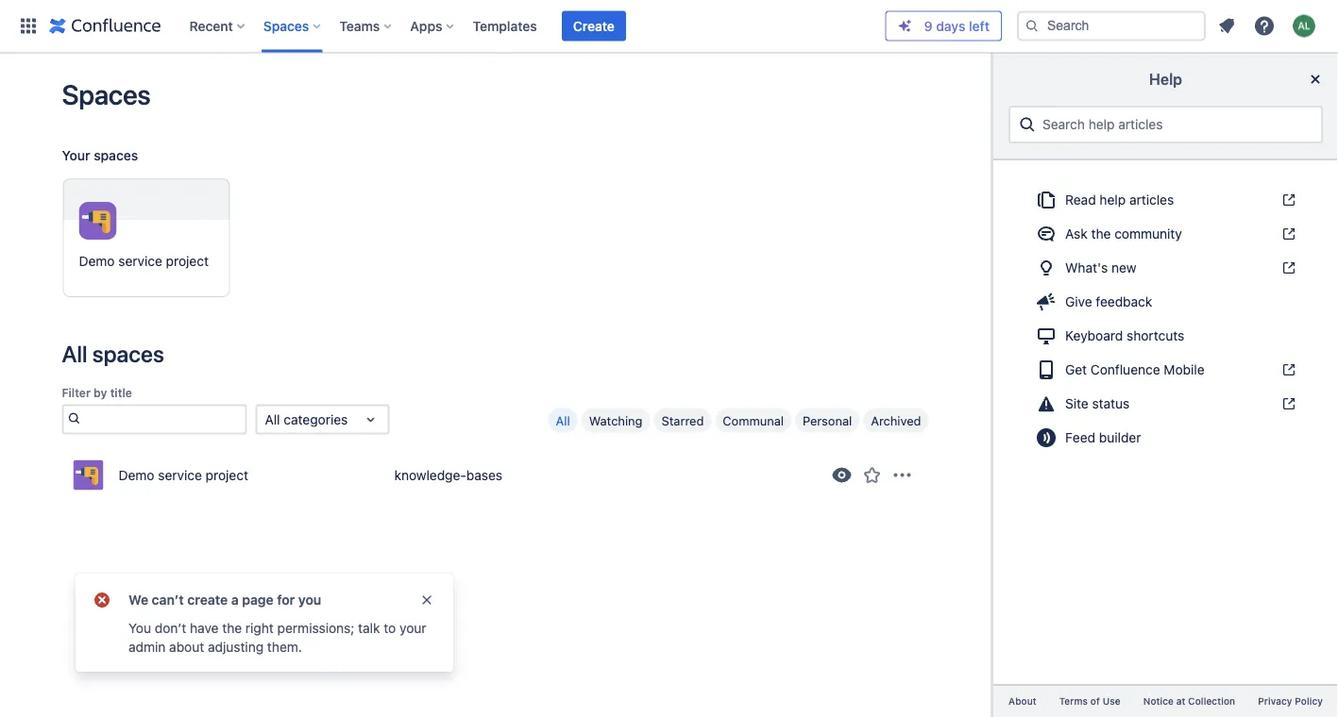 Task type: vqa. For each thing, say whether or not it's contained in the screenshot.
Ask the community LINK
yes



Task type: describe. For each thing, give the bounding box(es) containing it.
ask
[[1065, 226, 1088, 242]]

spaces inside popup button
[[263, 18, 309, 34]]

watching button
[[582, 408, 650, 433]]

create
[[573, 18, 615, 34]]

notice at collection
[[1144, 696, 1236, 707]]

close image
[[1304, 68, 1327, 91]]

notice at collection link
[[1132, 694, 1247, 710]]

left
[[969, 18, 990, 34]]

filter by title
[[62, 387, 132, 400]]

service inside demo service project link
[[118, 254, 162, 269]]

site status link
[[1024, 389, 1308, 419]]

spaces for all spaces
[[92, 341, 164, 367]]

9 days left
[[924, 18, 990, 34]]

communal
[[723, 414, 784, 428]]

to
[[384, 621, 396, 637]]

your spaces region
[[62, 141, 929, 313]]

what's new link
[[1024, 253, 1308, 283]]

create
[[187, 593, 228, 608]]

adjusting
[[208, 640, 264, 656]]

help
[[1150, 70, 1183, 88]]

open image
[[359, 408, 382, 431]]

demo service project inside all spaces region
[[119, 467, 248, 483]]

feed
[[1065, 430, 1096, 446]]

demo service project link
[[63, 179, 230, 298]]

site
[[1065, 396, 1089, 412]]

comment icon image
[[1035, 223, 1058, 246]]

shortcut icon image inside what's new link
[[1278, 261, 1297, 276]]

new
[[1112, 260, 1137, 276]]

shortcuts
[[1127, 328, 1185, 344]]

right
[[246, 621, 274, 637]]

demo inside your spaces 'region'
[[79, 254, 115, 269]]

demo service project inside your spaces 'region'
[[79, 254, 209, 269]]

terms
[[1059, 696, 1088, 707]]

recent button
[[184, 11, 252, 41]]

of
[[1091, 696, 1100, 707]]

terms of use link
[[1048, 694, 1132, 710]]

none text field inside all spaces region
[[265, 410, 269, 429]]

privacy policy link
[[1247, 694, 1335, 710]]

what's new
[[1065, 260, 1137, 276]]

shortcut icon image for community
[[1278, 227, 1297, 242]]

bases
[[466, 468, 503, 483]]

get
[[1065, 362, 1087, 378]]

articles
[[1130, 192, 1174, 208]]

demo inside all spaces region
[[119, 467, 154, 483]]

Search field
[[1017, 11, 1206, 41]]

shortcut icon image for articles
[[1278, 193, 1297, 208]]

warning icon image
[[1035, 393, 1058, 416]]

get confluence mobile
[[1065, 362, 1205, 378]]

all for all
[[556, 414, 570, 428]]

dismiss image
[[419, 593, 435, 608]]

policy
[[1295, 696, 1323, 707]]

templates
[[473, 18, 537, 34]]

about button
[[997, 694, 1048, 710]]

notice
[[1144, 696, 1174, 707]]

recent
[[189, 18, 233, 34]]

teams
[[339, 18, 380, 34]]

keyboard
[[1065, 328, 1123, 344]]

project inside your spaces 'region'
[[166, 254, 209, 269]]

search image
[[64, 407, 84, 430]]

9 days left button
[[887, 12, 1001, 40]]

status
[[1092, 396, 1130, 412]]

read help articles
[[1065, 192, 1174, 208]]

star this space image
[[861, 464, 884, 487]]

0 horizontal spatial spaces
[[62, 78, 151, 111]]

give
[[1065, 294, 1093, 310]]

teams button
[[334, 11, 399, 41]]

get confluence mobile link
[[1024, 355, 1308, 385]]

project inside all spaces region
[[206, 467, 248, 483]]

days
[[936, 18, 966, 34]]

privacy
[[1258, 696, 1293, 707]]

mobile
[[1164, 362, 1205, 378]]

feedback
[[1096, 294, 1153, 310]]

create link
[[562, 11, 626, 41]]

what's
[[1065, 260, 1108, 276]]

feed builder
[[1065, 430, 1141, 446]]

starred button
[[654, 408, 712, 433]]

spaces for your spaces
[[94, 148, 138, 163]]

personal
[[803, 414, 852, 428]]

keyboard shortcuts
[[1065, 328, 1185, 344]]

screen icon image
[[1035, 325, 1058, 348]]

lightbulb icon image
[[1035, 257, 1058, 280]]

them.
[[267, 640, 302, 656]]

you don't have the right permissions; talk to your admin about adjusting them.
[[128, 621, 427, 656]]

communal button
[[715, 408, 792, 433]]

have
[[190, 621, 219, 637]]

search image
[[1025, 18, 1040, 34]]

site status
[[1065, 396, 1130, 412]]

at
[[1177, 696, 1186, 707]]

signal icon image
[[1035, 427, 1058, 450]]

shortcut icon image for mobile
[[1278, 363, 1297, 378]]

global element
[[11, 0, 886, 52]]

knowledge-bases button
[[389, 466, 508, 485]]



Task type: locate. For each thing, give the bounding box(es) containing it.
categories
[[284, 412, 348, 427]]

1 horizontal spatial spaces
[[263, 18, 309, 34]]

archived
[[871, 414, 921, 428]]

Filter by title field
[[84, 406, 245, 433]]

for
[[277, 593, 295, 608]]

4 shortcut icon image from the top
[[1278, 363, 1297, 378]]

the inside you don't have the right permissions; talk to your admin about adjusting them.
[[222, 621, 242, 637]]

demo
[[79, 254, 115, 269], [119, 467, 154, 483]]

terms of use
[[1059, 696, 1121, 707]]

watching
[[589, 414, 643, 428]]

the
[[1092, 226, 1111, 242], [222, 621, 242, 637]]

2 horizontal spatial all
[[556, 414, 570, 428]]

templates link
[[467, 11, 543, 41]]

feedback icon image
[[1035, 291, 1058, 314]]

filter
[[62, 387, 91, 400]]

project
[[166, 254, 209, 269], [206, 467, 248, 483]]

all categories
[[265, 412, 348, 427]]

banner containing recent
[[0, 0, 1338, 53]]

2 shortcut icon image from the top
[[1278, 227, 1297, 242]]

premium icon image
[[898, 18, 913, 34]]

all spaces region
[[62, 338, 929, 500]]

we
[[128, 593, 148, 608]]

demo up all spaces
[[79, 254, 115, 269]]

all button
[[548, 408, 578, 433]]

spaces inside region
[[92, 341, 164, 367]]

all for all categories
[[265, 412, 280, 427]]

apps button
[[405, 11, 461, 41]]

0 vertical spatial the
[[1092, 226, 1111, 242]]

0 horizontal spatial demo
[[79, 254, 115, 269]]

service inside all spaces region
[[158, 467, 202, 483]]

shortcut icon image inside get confluence mobile link
[[1278, 363, 1297, 378]]

1 vertical spatial spaces
[[92, 341, 164, 367]]

your profile and preferences image
[[1293, 15, 1316, 37]]

your
[[62, 148, 90, 163]]

Search help articles field
[[1037, 108, 1314, 142]]

more actions image
[[891, 464, 914, 487]]

about
[[169, 640, 204, 656]]

don't
[[155, 621, 186, 637]]

can't
[[152, 593, 184, 608]]

notification icon image
[[1216, 15, 1238, 37]]

all
[[62, 341, 87, 367], [265, 412, 280, 427], [556, 414, 570, 428]]

1 vertical spatial the
[[222, 621, 242, 637]]

all up filter
[[62, 341, 87, 367]]

0 vertical spatial service
[[118, 254, 162, 269]]

confluence
[[1091, 362, 1161, 378]]

apps
[[410, 18, 443, 34]]

1 vertical spatial spaces
[[62, 78, 151, 111]]

ask the community link
[[1024, 219, 1308, 249]]

3 shortcut icon image from the top
[[1278, 261, 1297, 276]]

give feedback button
[[1024, 287, 1308, 317]]

use
[[1103, 696, 1121, 707]]

read
[[1065, 192, 1096, 208]]

5 shortcut icon image from the top
[[1278, 397, 1297, 412]]

all left watching
[[556, 414, 570, 428]]

9
[[924, 18, 933, 34]]

demo service project
[[79, 254, 209, 269], [119, 467, 248, 483]]

spaces right recent 'dropdown button'
[[263, 18, 309, 34]]

1 shortcut icon image from the top
[[1278, 193, 1297, 208]]

permissions;
[[277, 621, 355, 637]]

demo down filter by title field
[[119, 467, 154, 483]]

error image
[[91, 589, 113, 612]]

starred
[[662, 414, 704, 428]]

your
[[400, 621, 427, 637]]

banner
[[0, 0, 1338, 53]]

we can't create a page for you
[[128, 593, 321, 608]]

keyboard shortcuts button
[[1024, 321, 1308, 351]]

mobile icon image
[[1035, 359, 1058, 382]]

spaces up title
[[92, 341, 164, 367]]

knowledge-bases
[[394, 468, 503, 483]]

help icon image
[[1253, 15, 1276, 37]]

0 vertical spatial demo
[[79, 254, 115, 269]]

1 vertical spatial project
[[206, 467, 248, 483]]

community
[[1115, 226, 1182, 242]]

0 vertical spatial spaces
[[263, 18, 309, 34]]

the up adjusting
[[222, 621, 242, 637]]

read help articles link
[[1024, 185, 1308, 215]]

help
[[1100, 192, 1126, 208]]

appswitcher icon image
[[17, 15, 40, 37]]

you
[[298, 593, 321, 608]]

admin
[[128, 640, 166, 656]]

1 horizontal spatial all
[[265, 412, 280, 427]]

spaces inside 'region'
[[94, 148, 138, 163]]

confluence image
[[49, 15, 161, 37], [49, 15, 161, 37]]

all for all spaces
[[62, 341, 87, 367]]

you
[[128, 621, 151, 637]]

give feedback
[[1065, 294, 1153, 310]]

collection
[[1189, 696, 1236, 707]]

1 vertical spatial demo service project
[[119, 467, 248, 483]]

shortcut icon image inside read help articles "link"
[[1278, 193, 1297, 208]]

shortcut icon image inside ask the community link
[[1278, 227, 1297, 242]]

spaces up your spaces
[[62, 78, 151, 111]]

ask the community
[[1065, 226, 1182, 242]]

0 vertical spatial project
[[166, 254, 209, 269]]

spaces
[[263, 18, 309, 34], [62, 78, 151, 111]]

1 horizontal spatial the
[[1092, 226, 1111, 242]]

feed builder button
[[1024, 423, 1308, 453]]

1 vertical spatial service
[[158, 467, 202, 483]]

0 vertical spatial spaces
[[94, 148, 138, 163]]

by
[[94, 387, 107, 400]]

about
[[1009, 696, 1037, 707]]

shortcut icon image
[[1278, 193, 1297, 208], [1278, 227, 1297, 242], [1278, 261, 1297, 276], [1278, 363, 1297, 378], [1278, 397, 1297, 412]]

knowledge-
[[394, 468, 467, 483]]

all left categories
[[265, 412, 280, 427]]

archived button
[[864, 408, 929, 433]]

1 horizontal spatial demo
[[119, 467, 154, 483]]

the right ask
[[1092, 226, 1111, 242]]

all inside button
[[556, 414, 570, 428]]

documents icon image
[[1035, 189, 1058, 212]]

title
[[110, 387, 132, 400]]

None text field
[[265, 410, 269, 429]]

0 horizontal spatial the
[[222, 621, 242, 637]]

all spaces
[[62, 341, 164, 367]]

0 vertical spatial demo service project
[[79, 254, 209, 269]]

spaces right your
[[94, 148, 138, 163]]

spaces
[[94, 148, 138, 163], [92, 341, 164, 367]]

0 horizontal spatial all
[[62, 341, 87, 367]]

shortcut icon image inside "site status" link
[[1278, 397, 1297, 412]]

1 vertical spatial demo
[[119, 467, 154, 483]]

a
[[231, 593, 239, 608]]

builder
[[1099, 430, 1141, 446]]

personal button
[[795, 408, 860, 433]]

unwatch image
[[831, 464, 853, 487]]

service
[[118, 254, 162, 269], [158, 467, 202, 483]]

privacy policy
[[1258, 696, 1323, 707]]

your spaces
[[62, 148, 138, 163]]



